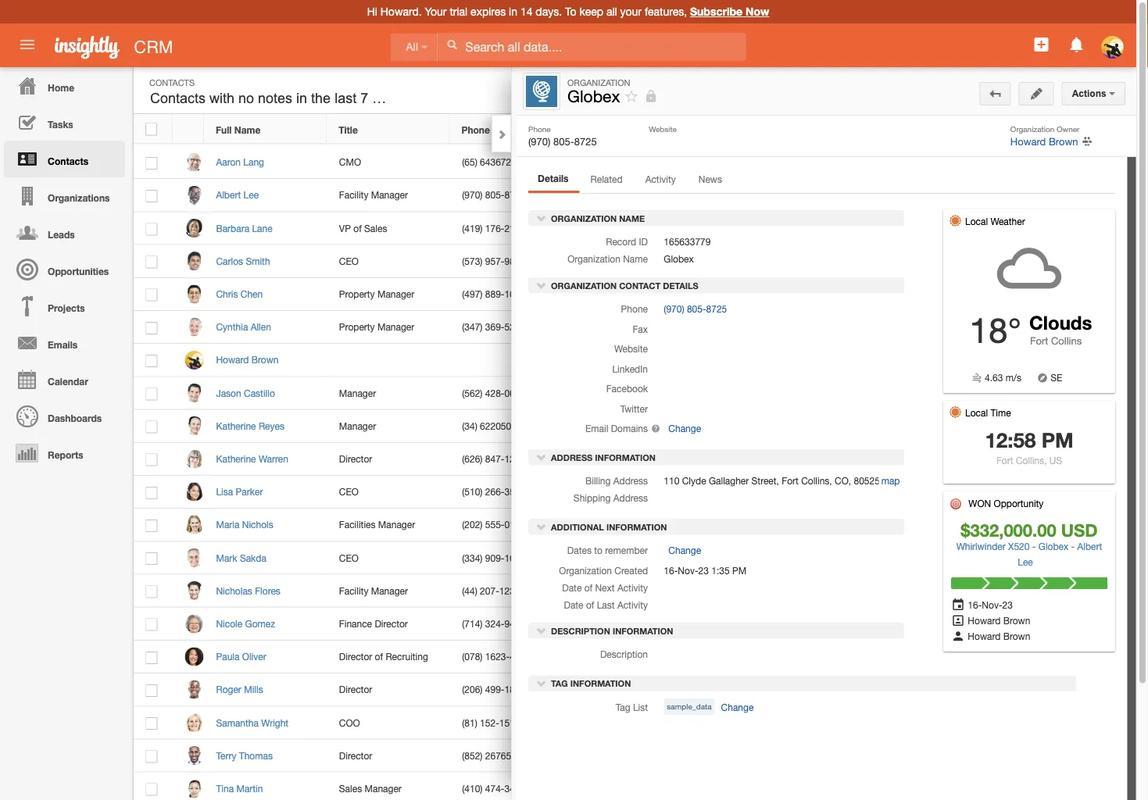 Task type: describe. For each thing, give the bounding box(es) containing it.
2 vertical spatial name
[[623, 254, 648, 265]]

(419)
[[462, 223, 483, 234]]

follow image for aaron.lang@clampett.com
[[831, 156, 846, 171]]

notifications image
[[1068, 35, 1086, 54]]

0 horizontal spatial website
[[615, 343, 648, 354]]

twitter
[[620, 403, 648, 414]]

nicholas flores
[[216, 586, 281, 597]]

1 vertical spatial export
[[921, 228, 949, 239]]

(510) 266-3583 cell
[[450, 476, 573, 509]]

16- for 16-nov-23 import
[[921, 270, 935, 281]]

fort for 18°
[[1030, 335, 1049, 347]]

follow image for callen@ocair.com
[[831, 321, 846, 335]]

contacts for export contacts and notes
[[951, 228, 989, 239]]

tina martin link
[[216, 784, 271, 794]]

import contacts and notes
[[919, 206, 1036, 217]]

details inside details 'link'
[[538, 173, 569, 184]]

rogeramills@warbucks.com
[[585, 685, 700, 695]]

map link
[[882, 476, 900, 487]]

(65) 64367228 cell
[[450, 146, 573, 179]]

address for shipping address
[[614, 493, 648, 504]]

2 - from the left
[[1071, 541, 1075, 552]]

katherine warren link
[[216, 454, 296, 465]]

row containing chris chen
[[134, 278, 897, 311]]

lang
[[243, 157, 264, 168]]

description information
[[549, 626, 673, 637]]

director of recruiting cell
[[327, 641, 450, 674]]

1 horizontal spatial sales
[[364, 223, 387, 234]]

local for local weather
[[965, 216, 988, 227]]

428-
[[485, 388, 505, 399]]

nicole
[[216, 619, 243, 630]]

news
[[699, 174, 722, 184]]

white image
[[447, 39, 458, 50]]

organizations link
[[4, 177, 125, 214]]

callen@ocair.com
[[585, 322, 658, 333]]

finance director cell
[[327, 608, 450, 641]]

howard brown inside "row"
[[216, 355, 279, 366]]

howard down 16-nov-23
[[968, 615, 1001, 626]]

contacts inside contacts link
[[48, 156, 88, 167]]

9840
[[505, 256, 525, 267]]

samantha wright
[[216, 718, 289, 728]]

mark
[[216, 553, 237, 564]]

266-
[[485, 487, 505, 498]]

contacts for contacts contacts with no notes in the last 7 days
[[150, 90, 206, 106]]

$332,000.00
[[961, 520, 1057, 541]]

(347) 369-5259 cell
[[450, 311, 573, 344]]

row containing jason castillo
[[134, 377, 897, 410]]

row containing samantha wright
[[134, 707, 897, 740]]

information for tag information
[[570, 679, 631, 689]]

facility manager for (970)
[[339, 190, 408, 201]]

chevron down image for dates to remember
[[536, 522, 547, 532]]

chevron down image
[[536, 452, 547, 463]]

created
[[615, 565, 648, 576]]

1 vertical spatial sales
[[339, 784, 362, 794]]

sample_data for kat.warren@clampett.com
[[711, 455, 756, 464]]

now
[[746, 5, 770, 18]]

8725 for (970) 805-8725 cell
[[505, 190, 525, 201]]

0 horizontal spatial your
[[425, 5, 447, 18]]

1 horizontal spatial details
[[663, 280, 699, 291]]

parker
[[236, 487, 263, 498]]

contacts for import contacts and notes
[[951, 206, 989, 217]]

ceo cell for (573)
[[327, 245, 450, 278]]

export contacts and notes
[[919, 228, 1036, 239]]

opportunity owner image
[[951, 631, 965, 642]]

terry thomas link
[[216, 751, 281, 761]]

2 vertical spatial change
[[721, 702, 754, 713]]

follow image for lparker@parkerandco.com
[[831, 486, 846, 500]]

tina
[[216, 784, 234, 794]]

2 vertical spatial import
[[969, 270, 996, 281]]

follow image for kat.warren@clampett.com
[[831, 453, 846, 467]]

(410)
[[462, 784, 483, 794]]

director inside 'cell'
[[339, 652, 372, 663]]

4.63 m/s
[[985, 373, 1022, 383]]

notes for export contacts and notes
[[1012, 228, 1036, 239]]

phone (970) 805-8725
[[528, 124, 597, 147]]

trial
[[450, 5, 468, 18]]

23 for import
[[956, 270, 966, 281]]

1 horizontal spatial howard brown link
[[1011, 135, 1078, 147]]

ngomez@cyberdyne.com
[[585, 619, 691, 630]]

1 vertical spatial globex
[[664, 254, 694, 265]]

0 horizontal spatial globex
[[568, 87, 620, 106]]

expires
[[471, 5, 506, 18]]

cmo cell
[[327, 146, 450, 179]]

Search all data.... text field
[[438, 33, 746, 61]]

80525,
[[854, 476, 883, 487]]

0 horizontal spatial albert
[[216, 190, 241, 201]]

organization down dates
[[559, 565, 612, 576]]

(419) 176-2116 cell
[[450, 212, 573, 245]]

smartmerge
[[908, 142, 970, 152]]

sample_data link for no tags
[[923, 313, 974, 329]]

facilities manager cell
[[327, 509, 450, 542]]

flores
[[255, 586, 281, 597]]

recruiting
[[386, 652, 428, 663]]

ceo for parker
[[339, 487, 359, 498]]

row containing aaron lang
[[134, 146, 897, 179]]

brown inside "row"
[[252, 355, 279, 366]]

globex inside $332,000.00 usd whirlwinder x520 - globex - albert lee
[[1039, 541, 1069, 552]]

324-
[[485, 619, 505, 630]]

(562) 428-0032 cell
[[450, 377, 573, 410]]

director for (206)
[[339, 685, 372, 695]]

albertlee@globex.com cell
[[573, 179, 696, 212]]

states
[[916, 476, 942, 487]]

chevron down image for record id
[[536, 213, 547, 224]]

address for billing address
[[614, 476, 648, 487]]

row containing lisa parker
[[134, 476, 897, 509]]

notes
[[258, 90, 292, 106]]

thomas
[[239, 751, 273, 761]]

aaron lang
[[216, 157, 264, 168]]

(34)
[[462, 421, 478, 432]]

all link
[[390, 33, 438, 61]]

(970) 805-8725 cell
[[450, 179, 573, 212]]

property manager cell for (497)
[[327, 278, 450, 311]]

coo
[[339, 718, 360, 728]]

poliver@northumbria.edu cell
[[573, 641, 696, 674]]

kat.warren@clampett.com cell
[[573, 443, 696, 476]]

contacts down 'crm'
[[149, 77, 195, 88]]

title
[[339, 124, 358, 135]]

0 vertical spatial date
[[562, 582, 582, 593]]

change link for dates to remember
[[664, 543, 701, 559]]

property for allen
[[339, 322, 375, 333]]

3583
[[505, 487, 525, 498]]

follow image for nicholas.flores@clampett.com
[[831, 584, 846, 599]]

0 vertical spatial website
[[649, 124, 677, 133]]

sample_data link for change
[[664, 699, 715, 715]]

1 vertical spatial organization name
[[568, 254, 648, 265]]

tag for tag list
[[616, 702, 631, 713]]

16- for 16-nov-23
[[968, 600, 982, 611]]

jason castillo
[[216, 388, 275, 399]]

projects
[[48, 303, 85, 313]]

row containing roger mills
[[134, 674, 897, 707]]

back image
[[990, 88, 1001, 99]]

contact for organization
[[619, 280, 661, 291]]

smartmerge contacts
[[908, 142, 1019, 152]]

record permissions image
[[644, 87, 658, 106]]

hi howard. your trial expires in 14 days. to keep all your features, subscribe now
[[367, 5, 770, 18]]

weather
[[991, 216, 1025, 227]]

sample_data for chrisochen@kinggroup.com
[[711, 290, 756, 299]]

2 column header from the left
[[819, 115, 858, 144]]

m/s
[[1006, 373, 1022, 383]]

manager for (202) 555-0153
[[378, 520, 415, 531]]

sample_data for albertlee@globex.com
[[711, 191, 756, 200]]

facility manager for (44)
[[339, 586, 408, 597]]

collins, inside 12:58 pm fort collins, us
[[1016, 455, 1047, 466]]

facility for flores
[[339, 586, 369, 597]]

1294
[[505, 454, 525, 465]]

0 vertical spatial organization name
[[549, 214, 645, 224]]

(970) inside phone (970) 805-8725
[[528, 135, 551, 147]]

805- for (970) 805-8725 cell
[[485, 190, 505, 201]]

(334) 909-1658 cell
[[450, 542, 573, 575]]

director cell for (206) 499-1861
[[327, 674, 450, 707]]

follow image for mnichols@parkerandco.com
[[831, 519, 846, 533]]

5259
[[505, 322, 525, 333]]

import contacts and notes link
[[908, 206, 1036, 217]]

us
[[1050, 455, 1063, 466]]

(573) 957-9840 cell
[[450, 245, 573, 278]]

4.63
[[985, 373, 1003, 383]]

165633779
[[664, 237, 711, 248]]

property for chen
[[339, 289, 375, 300]]

chevron down image for phone
[[536, 280, 547, 291]]

paula
[[216, 652, 240, 663]]

(562)
[[462, 388, 483, 399]]

cmo
[[339, 157, 361, 168]]

follow image for samright@nakatomi.com
[[831, 716, 846, 731]]

row containing full name
[[134, 115, 897, 144]]

4369
[[510, 652, 531, 663]]

follow image for marksakda@ocair.com
[[831, 551, 846, 566]]

(626)
[[462, 454, 483, 465]]

499-
[[485, 685, 505, 695]]

sample_data inside mnichols@parkerandco.com sample_data
[[711, 521, 756, 530]]

mnichols@parkerandco.com
[[585, 520, 705, 531]]

director for (626)
[[339, 454, 372, 465]]

vp of sales cell
[[327, 212, 450, 245]]

rogeramills@warbucks.com cell
[[573, 674, 700, 707]]

12:58 pm fort collins, us
[[985, 428, 1074, 466]]

to
[[594, 545, 603, 556]]

1 vertical spatial date
[[564, 600, 584, 611]]

1 vertical spatial howard brown link
[[216, 355, 286, 366]]

3 column header from the left
[[858, 115, 897, 144]]

sample_data for aaron.lang@clampett.com
[[711, 158, 756, 167]]

marksakda@ocair.com
[[585, 553, 680, 564]]

of for sales
[[354, 223, 362, 234]]

in for 14
[[509, 5, 518, 18]]

nicholas
[[216, 586, 252, 597]]

information for description information
[[613, 626, 673, 637]]

sample_data for lparker@parkerandco.com
[[711, 488, 756, 497]]

dates
[[567, 545, 592, 556]]

lane
[[252, 223, 273, 234]]

(970) 805-8725 link
[[664, 304, 727, 315]]

next
[[595, 582, 615, 593]]

nov- for 1:35
[[678, 565, 699, 576]]

cynthia allen
[[216, 322, 271, 333]]

local for local time
[[965, 407, 988, 418]]

row group containing aaron lang
[[134, 146, 897, 801]]

18°
[[970, 310, 1022, 351]]

(44) 207-123-4567 cell
[[450, 575, 573, 608]]

0 horizontal spatial phone
[[462, 124, 490, 135]]

maria
[[216, 520, 240, 531]]

manager for (347) 369-5259
[[378, 322, 415, 333]]

won
[[969, 498, 991, 509]]

lee inside "row"
[[244, 190, 259, 201]]

2 vertical spatial fort
[[782, 476, 799, 487]]

805- inside phone (970) 805-8725
[[554, 135, 574, 147]]

navigation containing home
[[0, 67, 125, 471]]

new
[[1014, 84, 1034, 95]]

5 chevron down image from the top
[[536, 678, 547, 689]]

clyde
[[682, 476, 706, 487]]

nicole gomez link
[[216, 619, 283, 630]]

$332,000.00 usd whirlwinder x520 - globex - albert lee
[[957, 520, 1103, 568]]

110
[[664, 476, 680, 487]]

organization up record
[[551, 214, 617, 224]]

paula oliver
[[216, 652, 266, 663]]

sample_data for blane@jakubowski.com
[[711, 224, 756, 233]]

follow image for carlossmith@warbucks.com
[[831, 255, 846, 269]]

(852) 26765046 cell
[[450, 740, 573, 773]]

carlos
[[216, 256, 243, 267]]

row containing cynthia allen
[[134, 311, 897, 344]]

sales manager cell
[[327, 773, 450, 801]]

0 vertical spatial address
[[551, 453, 593, 463]]

features,
[[645, 5, 687, 18]]

(714) 324-9472
[[462, 619, 525, 630]]

4 chevron down image from the top
[[536, 626, 547, 637]]

chris chen link
[[216, 289, 271, 300]]

1 - from the left
[[1033, 541, 1036, 552]]



Task type: locate. For each thing, give the bounding box(es) containing it.
1 vertical spatial 16-
[[664, 565, 678, 576]]

follow image for rogeramills@warbucks.com
[[831, 683, 846, 698]]

your
[[620, 5, 642, 18]]

row containing terry thomas
[[134, 740, 897, 773]]

facility manager up finance director on the bottom left of page
[[339, 586, 408, 597]]

nicholas.flores@clampett.com cell
[[573, 575, 711, 608]]

0 vertical spatial local
[[965, 216, 988, 227]]

manager for (410) 474-3433
[[365, 784, 402, 794]]

contacts up export contacts and notes link on the right of page
[[951, 206, 989, 217]]

katherine up lisa parker
[[216, 454, 256, 465]]

director cell up sales manager
[[327, 740, 450, 773]]

paula oliver link
[[216, 652, 274, 663]]

1 horizontal spatial nov-
[[935, 270, 956, 281]]

(44)
[[462, 586, 478, 597]]

0 vertical spatial change link
[[664, 421, 701, 436]]

property manager for (347)
[[339, 322, 415, 333]]

manager cell for (562)
[[327, 377, 450, 410]]

howard down organization owner
[[1011, 135, 1046, 147]]

0 horizontal spatial export
[[921, 228, 949, 239]]

director inside cell
[[375, 619, 408, 630]]

0 vertical spatial activity
[[645, 174, 676, 184]]

local up export contacts and notes
[[965, 216, 988, 227]]

10 row from the top
[[134, 410, 897, 443]]

shipping
[[574, 493, 611, 504]]

manager for (44) 207-123-4567
[[371, 586, 408, 597]]

fort down 12:58
[[997, 455, 1014, 466]]

leads link
[[4, 214, 125, 251]]

director down 'coo'
[[339, 751, 372, 761]]

(562) 428-0032
[[462, 388, 525, 399]]

ceo down vp
[[339, 256, 359, 267]]

row containing maria nichols
[[134, 509, 897, 542]]

6 row from the top
[[134, 278, 897, 311]]

crm
[[134, 37, 173, 57]]

facility up finance
[[339, 586, 369, 597]]

(970) inside cell
[[462, 190, 483, 201]]

jcastillo@jakubowski.com cell
[[573, 377, 696, 410]]

1 ceo from the top
[[339, 256, 359, 267]]

calendar link
[[4, 361, 125, 398]]

local time
[[965, 407, 1011, 418]]

actual close date image
[[951, 600, 965, 611]]

(497) 889-1015 cell
[[450, 278, 573, 311]]

follow image for ben.nelson1980@gmail.com
[[831, 354, 846, 368]]

2 vertical spatial 16-
[[968, 600, 982, 611]]

director for (852)
[[339, 751, 372, 761]]

1 horizontal spatial tag
[[616, 702, 631, 713]]

all
[[607, 5, 617, 18]]

director cell down director of recruiting on the left
[[327, 674, 450, 707]]

1 horizontal spatial your
[[908, 248, 933, 258]]

0 vertical spatial description
[[551, 626, 610, 637]]

2 horizontal spatial fort
[[1030, 335, 1049, 347]]

1 column header from the left
[[696, 115, 819, 144]]

(970) for (970) 805-8725 'link'
[[664, 304, 685, 315]]

domains
[[611, 423, 648, 434]]

in for the
[[296, 90, 307, 106]]

2 facility manager cell from the top
[[327, 575, 450, 608]]

2 chevron down image from the top
[[536, 280, 547, 291]]

and down local weather
[[992, 228, 1009, 239]]

phone inside phone (970) 805-8725
[[528, 124, 551, 133]]

1 vertical spatial and
[[992, 228, 1009, 239]]

of for next
[[585, 582, 593, 593]]

row containing carlos smith
[[134, 245, 897, 278]]

23 right actual close date 'icon'
[[1003, 600, 1013, 611]]

information up poliver@northumbria.edu
[[613, 626, 673, 637]]

ben.nelson1980@gmail.com cell
[[573, 344, 703, 377]]

howard down cynthia
[[216, 355, 249, 366]]

ngomez@cyberdyne.com cell
[[573, 608, 696, 641]]

lee
[[244, 190, 259, 201], [1018, 557, 1033, 568]]

1 vertical spatial website
[[615, 343, 648, 354]]

row containing nicholas flores
[[134, 575, 897, 608]]

(970) 805-8725 down the chrisochen@kinggroup.com
[[664, 304, 727, 315]]

activity down created
[[618, 582, 648, 593]]

local weather
[[965, 216, 1025, 227]]

jason castillo link
[[216, 388, 283, 399]]

(078) 1623-4369 cell
[[450, 641, 573, 674]]

director cell up the facilities manager cell
[[327, 443, 450, 476]]

11 row from the top
[[134, 443, 897, 476]]

carlossmith@warbucks.com cell
[[573, 245, 703, 278]]

contact for new
[[1036, 84, 1071, 95]]

organization
[[568, 77, 630, 88], [1011, 124, 1055, 133], [551, 214, 617, 224], [568, 254, 621, 265], [551, 280, 617, 291], [559, 565, 612, 576]]

2 ceo from the top
[[339, 487, 359, 498]]

change record owner image
[[1082, 134, 1093, 149]]

-
[[1033, 541, 1036, 552], [1071, 541, 1075, 552]]

description for description
[[600, 649, 648, 660]]

property manager
[[339, 289, 415, 300], [339, 322, 415, 333]]

0 vertical spatial details
[[538, 173, 569, 184]]

nov- left '1:35'
[[678, 565, 699, 576]]

katherine for katherine reyes
[[216, 421, 256, 432]]

mills
[[244, 685, 263, 695]]

1 follow image from the top
[[831, 156, 846, 171]]

3 ceo cell from the top
[[327, 542, 450, 575]]

0 vertical spatial director cell
[[327, 443, 450, 476]]

16 row from the top
[[134, 608, 897, 641]]

manager for (497) 889-1015
[[378, 289, 415, 300]]

of
[[354, 223, 362, 234], [585, 582, 593, 593], [586, 600, 594, 611], [375, 652, 383, 663]]

organization contact details
[[549, 280, 699, 291]]

pm right '1:35'
[[732, 565, 747, 576]]

sample_data for ngomez@cyberdyne.com
[[711, 620, 756, 629]]

follow image for albertlee@globex.com
[[831, 189, 846, 203]]

chevron down image
[[536, 213, 547, 224], [536, 280, 547, 291], [536, 522, 547, 532], [536, 626, 547, 637], [536, 678, 547, 689]]

(34) 622050858 cell
[[450, 410, 573, 443]]

1 horizontal spatial 8725
[[574, 135, 597, 147]]

1 property manager cell from the top
[[327, 278, 450, 311]]

reyes
[[259, 421, 285, 432]]

(970) 805-8725 for (970) 805-8725 cell
[[462, 190, 525, 201]]

phone down organization 'icon'
[[528, 124, 551, 133]]

fort inside 12:58 pm fort collins, us
[[997, 455, 1014, 466]]

chevron down image right 2116
[[536, 213, 547, 224]]

1 local from the top
[[965, 216, 988, 227]]

(852) 26765046
[[462, 751, 527, 761]]

176-
[[485, 223, 505, 234]]

1 chevron down image from the top
[[536, 213, 547, 224]]

1 katherine from the top
[[216, 421, 256, 432]]

pm up us
[[1042, 428, 1074, 452]]

import down imports
[[969, 270, 996, 281]]

23 left '1:35'
[[699, 565, 709, 576]]

and for export contacts and notes
[[992, 228, 1009, 239]]

2 property manager from the top
[[339, 322, 415, 333]]

days
[[372, 90, 402, 106]]

16-nov-23 import
[[919, 270, 996, 281]]

export right / on the top right
[[950, 184, 985, 194]]

2 manager cell from the top
[[327, 410, 450, 443]]

1 horizontal spatial (970)
[[528, 135, 551, 147]]

(970) 805-8725 up (419) 176-2116
[[462, 190, 525, 201]]

website
[[649, 124, 677, 133], [615, 343, 648, 354]]

0 vertical spatial ceo
[[339, 256, 359, 267]]

cell
[[696, 245, 819, 278], [858, 245, 897, 278], [696, 311, 819, 344], [858, 311, 897, 344], [327, 344, 450, 377], [450, 344, 573, 377], [696, 344, 819, 377], [858, 344, 897, 377], [696, 377, 819, 410], [858, 377, 897, 410], [696, 410, 819, 443], [858, 410, 897, 443], [696, 542, 819, 575], [858, 542, 897, 575], [696, 575, 819, 608], [858, 575, 897, 608], [696, 641, 819, 674], [858, 641, 897, 674], [858, 707, 897, 740], [573, 740, 696, 773], [696, 740, 819, 773], [858, 740, 897, 773], [573, 773, 696, 801], [696, 773, 819, 801], [858, 773, 897, 801]]

follow image for jcastillo@jakubowski.com
[[831, 387, 846, 401]]

row group
[[134, 146, 897, 801]]

805- for (970) 805-8725 'link'
[[687, 304, 706, 315]]

facility manager up vp of sales
[[339, 190, 408, 201]]

facility for lee
[[339, 190, 369, 201]]

ben.nelson1980@gmail.com
[[585, 355, 703, 366]]

whirlwinder
[[957, 541, 1006, 552]]

ceo cell for (510)
[[327, 476, 450, 509]]

contact down carlossmith@warbucks.com cell
[[619, 280, 661, 291]]

row containing howard brown
[[134, 344, 897, 377]]

19 row from the top
[[134, 707, 897, 740]]

follow image for poliver@northumbria.edu
[[831, 650, 846, 665]]

0 horizontal spatial 8725
[[505, 190, 525, 201]]

recent
[[935, 248, 970, 258]]

albert down aaron
[[216, 190, 241, 201]]

1 vertical spatial facility manager cell
[[327, 575, 450, 608]]

show sidebar image
[[967, 84, 978, 95]]

None checkbox
[[146, 223, 157, 236], [146, 256, 157, 269], [146, 322, 157, 335], [146, 388, 157, 400], [146, 421, 157, 433], [146, 454, 157, 466], [146, 553, 157, 565], [146, 619, 157, 631], [146, 685, 157, 697], [146, 784, 157, 796], [146, 223, 157, 236], [146, 256, 157, 269], [146, 322, 157, 335], [146, 388, 157, 400], [146, 421, 157, 433], [146, 454, 157, 466], [146, 553, 157, 565], [146, 619, 157, 631], [146, 685, 157, 697], [146, 784, 157, 796]]

nov- for import
[[935, 270, 956, 281]]

ceo for smith
[[339, 256, 359, 267]]

facility manager cell for (44)
[[327, 575, 450, 608]]

1 row from the top
[[134, 115, 897, 144]]

(626) 847-1294
[[462, 454, 525, 465]]

2 vertical spatial globex
[[1039, 541, 1069, 552]]

contacts contacts with no notes in the last 7 days
[[149, 77, 406, 106]]

2 ceo cell from the top
[[327, 476, 450, 509]]

import for import / export
[[908, 184, 942, 194]]

(202) 555-0153
[[462, 520, 525, 531]]

callen@ocair.com cell
[[573, 311, 696, 344]]

row containing albert lee
[[134, 179, 897, 212]]

4 row from the top
[[134, 212, 897, 245]]

activity link
[[635, 169, 686, 192]]

phone down the chrisochen@kinggroup.com
[[621, 304, 648, 315]]

ceo cell up facilities manager
[[327, 476, 450, 509]]

of left last
[[586, 600, 594, 611]]

5 row from the top
[[134, 245, 897, 278]]

2 vertical spatial director cell
[[327, 740, 450, 773]]

all
[[406, 41, 418, 53]]

1 horizontal spatial website
[[649, 124, 677, 133]]

Search this list... text field
[[647, 78, 823, 102]]

0 vertical spatial notes
[[1011, 206, 1036, 217]]

2 vertical spatial nov-
[[982, 600, 1003, 611]]

(970) 805-8725
[[462, 190, 525, 201], [664, 304, 727, 315]]

director cell for (626) 847-1294
[[327, 443, 450, 476]]

facility down cmo
[[339, 190, 369, 201]]

maria nichols link
[[216, 520, 281, 531]]

(206) 499-1861 cell
[[450, 674, 573, 707]]

manager for (970) 805-8725
[[371, 190, 408, 201]]

lee down x520
[[1018, 557, 1033, 568]]

3 ceo from the top
[[339, 553, 359, 564]]

1 vertical spatial collins,
[[801, 476, 832, 487]]

0 vertical spatial 16-
[[921, 270, 935, 281]]

1 vertical spatial address
[[614, 476, 648, 487]]

(970) for (970) 805-8725 cell
[[462, 190, 483, 201]]

no
[[923, 337, 935, 348]]

0 horizontal spatial (970)
[[462, 190, 483, 201]]

2 horizontal spatial 23
[[1003, 600, 1013, 611]]

of left next
[[585, 582, 593, 593]]

lparker@parkerandco.com
[[585, 487, 696, 498]]

1 vertical spatial local
[[965, 407, 988, 418]]

row containing mark sakda
[[134, 542, 897, 575]]

2 vertical spatial activity
[[618, 600, 648, 611]]

follow image for blane@jakubowski.com
[[831, 222, 846, 236]]

1 property from the top
[[339, 289, 375, 300]]

0 vertical spatial property
[[339, 289, 375, 300]]

805- inside cell
[[485, 190, 505, 201]]

albert inside $332,000.00 usd whirlwinder x520 - globex - albert lee
[[1078, 541, 1103, 552]]

16- for 16-nov-23 1:35 pm
[[664, 565, 678, 576]]

1 horizontal spatial in
[[509, 5, 518, 18]]

3 director cell from the top
[[327, 740, 450, 773]]

opportunity image
[[950, 498, 962, 511]]

2 facility manager from the top
[[339, 586, 408, 597]]

description down description information
[[600, 649, 648, 660]]

ceo cell down vp of sales
[[327, 245, 450, 278]]

import / export
[[908, 184, 985, 194]]

list
[[633, 702, 648, 713]]

date left last
[[564, 600, 584, 611]]

in left '14'
[[509, 5, 518, 18]]

(970) down the chrisochen@kinggroup.com
[[664, 304, 685, 315]]

2 property manager cell from the top
[[327, 311, 450, 344]]

follow image for kreyes@globex.com
[[831, 420, 846, 434]]

5 follow image from the top
[[831, 354, 846, 368]]

details link
[[528, 169, 578, 191]]

0 vertical spatial collins,
[[1016, 455, 1047, 466]]

2 local from the top
[[965, 407, 988, 418]]

nov- up 'contact tags'
[[935, 270, 956, 281]]

change for email domains
[[669, 423, 701, 434]]

change for dates to remember
[[669, 545, 701, 556]]

jason
[[216, 388, 241, 399]]

pm
[[1042, 428, 1074, 452], [732, 565, 747, 576]]

address down the billing address
[[614, 493, 648, 504]]

21 row from the top
[[134, 773, 897, 801]]

organizations
[[48, 192, 110, 203]]

of inside cell
[[354, 223, 362, 234]]

of for recruiting
[[375, 652, 383, 663]]

owner
[[1057, 124, 1080, 133]]

row containing barbara lane
[[134, 212, 897, 245]]

organization image
[[526, 76, 557, 107]]

1 vertical spatial sample_data link
[[664, 699, 715, 715]]

tag for tag information
[[551, 679, 568, 689]]

1 director cell from the top
[[327, 443, 450, 476]]

subscribe
[[690, 5, 743, 18]]

18° clouds fort collins
[[970, 310, 1092, 351]]

sample_data link right list
[[664, 699, 715, 715]]

20 row from the top
[[134, 740, 897, 773]]

vp of sales
[[339, 223, 387, 234]]

sample_data for rogeramills@warbucks.com
[[711, 686, 756, 695]]

1 horizontal spatial fort
[[997, 455, 1014, 466]]

katherine reyes link
[[216, 421, 292, 432]]

manager cell for (34)
[[327, 410, 450, 443]]

1658
[[505, 553, 525, 564]]

activity down 'aaron.lang@clampett.com'
[[645, 174, 676, 184]]

address
[[551, 453, 593, 463], [614, 476, 648, 487], [614, 493, 648, 504]]

row containing tina martin
[[134, 773, 897, 801]]

23 up 'tags'
[[956, 270, 966, 281]]

brown
[[1049, 135, 1078, 147], [252, 355, 279, 366], [1004, 615, 1031, 626], [1004, 631, 1031, 642]]

0 horizontal spatial sample_data link
[[664, 699, 715, 715]]

se
[[1051, 373, 1063, 383]]

follow image
[[831, 156, 846, 171], [831, 189, 846, 203], [831, 255, 846, 269], [831, 321, 846, 335], [831, 354, 846, 368], [831, 387, 846, 401], [831, 617, 846, 632], [831, 650, 846, 665], [831, 782, 846, 797]]

notes down weather
[[1012, 228, 1036, 239]]

ceo for sakda
[[339, 553, 359, 564]]

16- up nicholas.flores@clampett.com
[[664, 565, 678, 576]]

0 horizontal spatial 805-
[[485, 190, 505, 201]]

activity inside activity link
[[645, 174, 676, 184]]

contacts left with
[[150, 90, 206, 106]]

import for import contacts and notes
[[921, 206, 949, 217]]

1 horizontal spatial sample_data link
[[923, 313, 974, 329]]

chrisochen@kinggroup.com cell
[[573, 278, 702, 311]]

1 facility manager from the top
[[339, 190, 408, 201]]

collins
[[1051, 335, 1082, 347]]

0 vertical spatial sample_data link
[[923, 313, 974, 329]]

howard brown link up jason castillo link
[[216, 355, 286, 366]]

13 row from the top
[[134, 509, 897, 542]]

and up export contacts and notes
[[992, 206, 1009, 217]]

0 horizontal spatial contact
[[619, 280, 661, 291]]

None checkbox
[[145, 123, 157, 136], [146, 157, 157, 170], [146, 190, 157, 203], [146, 289, 157, 302], [146, 355, 157, 367], [146, 487, 157, 499], [146, 520, 157, 532], [146, 586, 157, 598], [146, 652, 157, 664], [146, 718, 157, 730], [146, 751, 157, 763], [145, 123, 157, 136], [146, 157, 157, 170], [146, 190, 157, 203], [146, 289, 157, 302], [146, 355, 157, 367], [146, 487, 157, 499], [146, 520, 157, 532], [146, 586, 157, 598], [146, 652, 157, 664], [146, 718, 157, 730], [146, 751, 157, 763]]

follow image for ngomez@cyberdyne.com
[[831, 617, 846, 632]]

1 manager cell from the top
[[327, 377, 450, 410]]

director cell
[[327, 443, 450, 476], [327, 674, 450, 707], [327, 740, 450, 773]]

follow image for chrisochen@kinggroup.com
[[831, 288, 846, 302]]

organization name up record
[[549, 214, 645, 224]]

0 vertical spatial facility manager cell
[[327, 179, 450, 212]]

1 vertical spatial in
[[296, 90, 307, 106]]

in inside the contacts contacts with no notes in the last 7 days
[[296, 90, 307, 106]]

4567
[[519, 586, 540, 597]]

12 row from the top
[[134, 476, 897, 509]]

2 property from the top
[[339, 322, 375, 333]]

row containing katherine warren
[[134, 443, 897, 476]]

katherine down jason
[[216, 421, 256, 432]]

related link
[[580, 169, 633, 192]]

0 vertical spatial in
[[509, 5, 518, 18]]

1 property manager from the top
[[339, 289, 415, 300]]

contact down '16-nov-23 import' link
[[908, 290, 949, 300]]

1 horizontal spatial contact
[[908, 290, 949, 300]]

row containing paula oliver
[[134, 641, 897, 674]]

1 horizontal spatial albert
[[1078, 541, 1103, 552]]

blane@jakubowski.com cell
[[573, 212, 696, 245]]

of inside 'cell'
[[375, 652, 383, 663]]

last
[[597, 600, 615, 611]]

0 horizontal spatial (970) 805-8725
[[462, 190, 525, 201]]

name inside "row"
[[234, 124, 261, 135]]

(410) 474-3433 cell
[[450, 773, 573, 801]]

9 follow image from the top
[[831, 782, 846, 797]]

fort for 12:58
[[997, 455, 1014, 466]]

8725 down 165633779
[[706, 304, 727, 315]]

0 vertical spatial howard brown link
[[1011, 135, 1078, 147]]

full name
[[216, 124, 261, 135]]

0 vertical spatial facility manager
[[339, 190, 408, 201]]

0 horizontal spatial tag
[[551, 679, 568, 689]]

reports link
[[4, 435, 125, 471]]

1 vertical spatial import
[[921, 206, 949, 217]]

2 horizontal spatial (970)
[[664, 304, 685, 315]]

0 vertical spatial name
[[234, 124, 261, 135]]

details down phone (970) 805-8725
[[538, 173, 569, 184]]

change link for email domains
[[664, 421, 701, 436]]

4 follow image from the top
[[831, 321, 846, 335]]

ceo cell for (334)
[[327, 542, 450, 575]]

manager cell
[[327, 377, 450, 410], [327, 410, 450, 443]]

information for additional information
[[607, 522, 667, 532]]

poliver@northumbria.edu
[[585, 652, 690, 663]]

(970) 805-8725 inside cell
[[462, 190, 525, 201]]

23 for 1:35
[[699, 565, 709, 576]]

chevron down image right 1861
[[536, 678, 547, 689]]

1 ceo cell from the top
[[327, 245, 450, 278]]

(81) 152-151748 cell
[[450, 707, 573, 740]]

howard right opportunity owner image
[[968, 631, 1001, 642]]

3 follow image from the top
[[831, 255, 846, 269]]

notes for import contacts and notes
[[1011, 206, 1036, 217]]

1 vertical spatial name
[[619, 214, 645, 224]]

1 horizontal spatial phone
[[528, 124, 551, 133]]

row containing katherine reyes
[[134, 410, 897, 443]]

9 row from the top
[[134, 377, 897, 410]]

leads
[[48, 229, 75, 240]]

usd
[[1061, 520, 1098, 541]]

1 vertical spatial lee
[[1018, 557, 1033, 568]]

1 vertical spatial property manager
[[339, 322, 415, 333]]

follow image
[[625, 89, 640, 104], [831, 222, 846, 236], [831, 288, 846, 302], [831, 420, 846, 434], [831, 453, 846, 467], [831, 486, 846, 500], [831, 519, 846, 533], [831, 551, 846, 566], [831, 584, 846, 599], [831, 683, 846, 698], [831, 716, 846, 731], [831, 749, 846, 764]]

sales down 'coo'
[[339, 784, 362, 794]]

description for description information
[[551, 626, 610, 637]]

property manager cell for (347)
[[327, 311, 450, 344]]

export up recent in the top right of the page
[[921, 228, 949, 239]]

chevron down image right 1015
[[536, 280, 547, 291]]

marksakda@ocair.com cell
[[573, 542, 696, 575]]

collins, left co,
[[801, 476, 832, 487]]

information up tag list
[[570, 679, 631, 689]]

0 vertical spatial change
[[669, 423, 701, 434]]

1 vertical spatial tag
[[616, 702, 631, 713]]

2 row from the top
[[134, 146, 897, 179]]

15 row from the top
[[134, 575, 897, 608]]

2 katherine from the top
[[216, 454, 256, 465]]

8 follow image from the top
[[831, 650, 846, 665]]

1 vertical spatial nov-
[[678, 565, 699, 576]]

1 vertical spatial director cell
[[327, 674, 450, 707]]

dates to remember
[[567, 545, 648, 556]]

ceo cell
[[327, 245, 450, 278], [327, 476, 450, 509], [327, 542, 450, 575]]

3 chevron down image from the top
[[536, 522, 547, 532]]

(714) 324-9472 cell
[[450, 608, 573, 641]]

2 facility from the top
[[339, 586, 369, 597]]

14 row from the top
[[134, 542, 897, 575]]

lparker@parkerandco.com cell
[[573, 476, 696, 509]]

2 follow image from the top
[[831, 189, 846, 203]]

(970) 805-8725 for (970) 805-8725 'link'
[[664, 304, 727, 315]]

1 horizontal spatial 16-
[[921, 270, 935, 281]]

1 vertical spatial property
[[339, 322, 375, 333]]

0 vertical spatial 8725
[[574, 135, 597, 147]]

samantha wright link
[[216, 718, 296, 728]]

2 vertical spatial (970)
[[664, 304, 685, 315]]

0 vertical spatial pm
[[1042, 428, 1074, 452]]

8725 down (65) 64367228 cell
[[505, 190, 525, 201]]

2 vertical spatial change link
[[717, 700, 754, 720]]

kreyes@globex.com cell
[[573, 410, 696, 443]]

aaron.lang@clampett.com cell
[[573, 146, 696, 179]]

tag
[[551, 679, 568, 689], [616, 702, 631, 713]]

katherine for katherine warren
[[216, 454, 256, 465]]

additional information
[[549, 522, 667, 532]]

1 vertical spatial pm
[[732, 565, 747, 576]]

2 vertical spatial ceo
[[339, 553, 359, 564]]

responsible user image
[[951, 615, 965, 626]]

local left time
[[965, 407, 988, 418]]

(202) 555-0153 cell
[[450, 509, 573, 542]]

nov- right actual close date 'icon'
[[982, 600, 1003, 611]]

of right vp
[[354, 223, 362, 234]]

2 vertical spatial 23
[[1003, 600, 1013, 611]]

actions
[[1072, 88, 1109, 99]]

address right chevron down icon
[[551, 453, 593, 463]]

date left next
[[562, 582, 582, 593]]

navigation
[[0, 67, 125, 471]]

coo cell
[[327, 707, 450, 740]]

property manager for (497)
[[339, 289, 415, 300]]

address up lparker@parkerandco.com
[[614, 476, 648, 487]]

8725 inside cell
[[505, 190, 525, 201]]

in left the
[[296, 90, 307, 106]]

name down id
[[623, 254, 648, 265]]

1 vertical spatial albert
[[1078, 541, 1103, 552]]

barbara
[[216, 223, 249, 234]]

katherine reyes
[[216, 421, 285, 432]]

ceo up facilities
[[339, 487, 359, 498]]

1 horizontal spatial (970) 805-8725
[[664, 304, 727, 315]]

and for import contacts and notes
[[992, 206, 1009, 217]]

website up ben.nelson1980@gmail.com at the top right of the page
[[615, 343, 648, 354]]

whirlwinder x520 - globex - albert lee link
[[957, 541, 1103, 568]]

organization up "callen@ocair.com"
[[551, 280, 617, 291]]

1 facility from the top
[[339, 190, 369, 201]]

description down last
[[551, 626, 610, 637]]

2 notes from the top
[[1012, 228, 1036, 239]]

tag right 1861
[[551, 679, 568, 689]]

ceo cell down facilities manager
[[327, 542, 450, 575]]

mnichols@parkerandco.com cell
[[573, 509, 705, 542]]

column header
[[696, 115, 819, 144], [819, 115, 858, 144], [858, 115, 897, 144]]

facility manager cell up finance director on the bottom left of page
[[327, 575, 450, 608]]

1 vertical spatial activity
[[618, 582, 648, 593]]

847-
[[485, 454, 505, 465]]

howard.
[[381, 5, 422, 18]]

805- up details 'link'
[[554, 135, 574, 147]]

1 vertical spatial (970) 805-8725
[[664, 304, 727, 315]]

local
[[965, 216, 988, 227], [965, 407, 988, 418]]

1 vertical spatial change
[[669, 545, 701, 556]]

row containing nicole gomez
[[134, 608, 897, 641]]

director down finance
[[339, 652, 372, 663]]

7 row from the top
[[134, 311, 897, 344]]

organization down record
[[568, 254, 621, 265]]

new contact link
[[1004, 78, 1081, 102]]

facility manager cell
[[327, 179, 450, 212], [327, 575, 450, 608]]

contacts up your recent imports
[[951, 228, 989, 239]]

1 vertical spatial your
[[908, 248, 933, 258]]

805- down the chrisochen@kinggroup.com
[[687, 304, 706, 315]]

row
[[134, 115, 897, 144], [134, 146, 897, 179], [134, 179, 897, 212], [134, 212, 897, 245], [134, 245, 897, 278], [134, 278, 897, 311], [134, 311, 897, 344], [134, 344, 897, 377], [134, 377, 897, 410], [134, 410, 897, 443], [134, 443, 897, 476], [134, 476, 897, 509], [134, 509, 897, 542], [134, 542, 897, 575], [134, 575, 897, 608], [134, 608, 897, 641], [134, 641, 897, 674], [134, 674, 897, 707], [134, 707, 897, 740], [134, 740, 897, 773], [134, 773, 897, 801]]

lee inside $332,000.00 usd whirlwinder x520 - globex - albert lee
[[1018, 557, 1033, 568]]

last
[[335, 90, 357, 106]]

8 row from the top
[[134, 344, 897, 377]]

roger mills
[[216, 685, 263, 695]]

0 horizontal spatial in
[[296, 90, 307, 106]]

17 row from the top
[[134, 641, 897, 674]]

0 horizontal spatial collins,
[[801, 476, 832, 487]]

manager inside cell
[[365, 784, 402, 794]]

1 vertical spatial facility
[[339, 586, 369, 597]]

2 vertical spatial address
[[614, 493, 648, 504]]

information for address information
[[595, 453, 656, 463]]

16- up 'contact tags'
[[921, 270, 935, 281]]

of left recruiting
[[375, 652, 383, 663]]

3 row from the top
[[134, 179, 897, 212]]

ceo down facilities
[[339, 553, 359, 564]]

2 horizontal spatial phone
[[621, 304, 648, 315]]

8725 up related
[[574, 135, 597, 147]]

albert right x520
[[1078, 541, 1103, 552]]

hi
[[367, 5, 378, 18]]

(626) 847-1294 cell
[[450, 443, 573, 476]]

8725 inside phone (970) 805-8725
[[574, 135, 597, 147]]

pm inside 12:58 pm fort collins, us
[[1042, 428, 1074, 452]]

director cell for (852) 26765046
[[327, 740, 450, 773]]

2 director cell from the top
[[327, 674, 450, 707]]

your left recent in the top right of the page
[[908, 248, 933, 258]]

0 vertical spatial tag
[[551, 679, 568, 689]]

/
[[944, 184, 947, 194]]

1 vertical spatial 8725
[[505, 190, 525, 201]]

(852)
[[462, 751, 483, 761]]

chevron right image
[[496, 129, 507, 140]]

1 facility manager cell from the top
[[327, 179, 450, 212]]

207-
[[480, 586, 499, 597]]

tag left list
[[616, 702, 631, 713]]

(206)
[[462, 685, 483, 695]]

1 vertical spatial details
[[663, 280, 699, 291]]

1 horizontal spatial export
[[950, 184, 985, 194]]

organization name down record
[[568, 254, 648, 265]]

1:35
[[712, 565, 730, 576]]

0 vertical spatial 23
[[956, 270, 966, 281]]

6 follow image from the top
[[831, 387, 846, 401]]

1 vertical spatial 805-
[[485, 190, 505, 201]]

1 vertical spatial ceo cell
[[327, 476, 450, 509]]

samright@nakatomi.com cell
[[573, 707, 696, 740]]

18 row from the top
[[134, 674, 897, 707]]

property manager cell
[[327, 278, 450, 311], [327, 311, 450, 344]]

sample_data for samright@nakatomi.com
[[711, 719, 756, 728]]

organization down the search all data.... text box at top
[[568, 77, 630, 88]]

facility manager cell for (970)
[[327, 179, 450, 212]]

fort inside "18° clouds fort collins"
[[1030, 335, 1049, 347]]

import left / on the top right
[[908, 184, 942, 194]]

2 vertical spatial 8725
[[706, 304, 727, 315]]

aaron.lang@clampett.com
[[585, 157, 694, 168]]

contacts up organizations link
[[48, 156, 88, 167]]

howard brown link
[[1011, 135, 1078, 147], [216, 355, 286, 366]]

7 follow image from the top
[[831, 617, 846, 632]]

1 notes from the top
[[1011, 206, 1036, 217]]

organization left owner on the right of the page
[[1011, 124, 1055, 133]]

director up 'coo'
[[339, 685, 372, 695]]

tag information
[[549, 679, 631, 689]]

0 vertical spatial property manager
[[339, 289, 415, 300]]

howard inside "row"
[[216, 355, 249, 366]]

474-
[[485, 784, 505, 794]]



Task type: vqa. For each thing, say whether or not it's contained in the screenshot.


